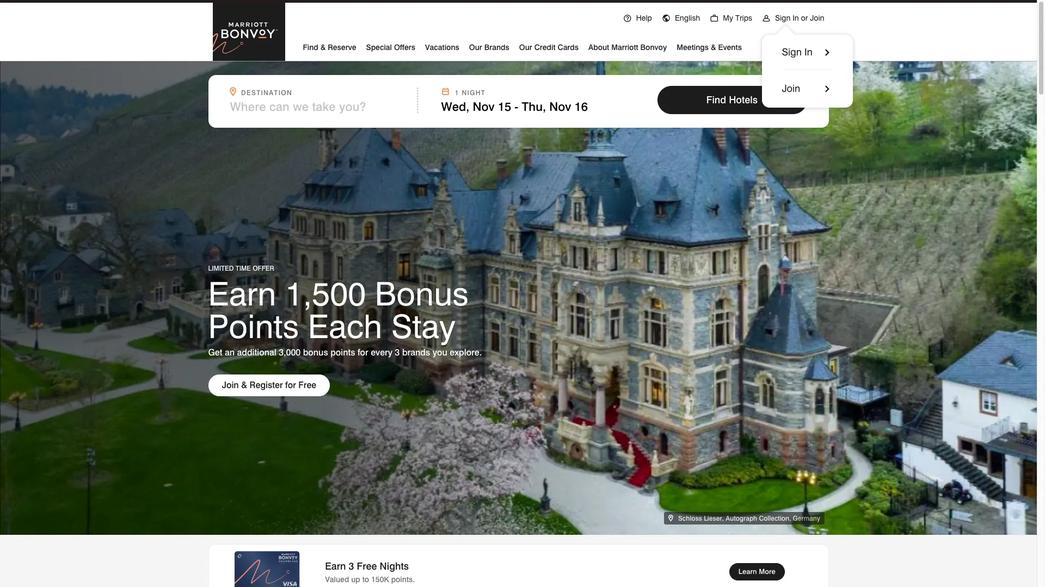 Task type: vqa. For each thing, say whether or not it's contained in the screenshot.
on in the left top of the page
no



Task type: describe. For each thing, give the bounding box(es) containing it.
round image for my
[[710, 14, 719, 23]]

limited
[[208, 265, 234, 273]]

find hotels button
[[657, 86, 807, 114]]

trips
[[735, 14, 752, 22]]

special offers button
[[366, 39, 415, 54]]

sign in or join
[[775, 14, 824, 22]]

in for sign in or join
[[793, 14, 799, 22]]

& for find
[[320, 43, 326, 52]]

my trips button
[[705, 1, 757, 32]]

join inside dropdown button
[[810, 14, 824, 22]]

hotels
[[729, 94, 758, 106]]

our for our brands
[[469, 43, 482, 52]]

nights
[[380, 561, 409, 572]]

destination field
[[230, 100, 411, 114]]

sign in or join button
[[757, 1, 829, 32]]

0 horizontal spatial free
[[298, 380, 316, 391]]

about marriott bonvoy
[[589, 43, 667, 52]]

join link
[[782, 69, 834, 95]]

sign for sign in
[[782, 46, 802, 58]]

our brands
[[469, 43, 509, 52]]

& for meetings
[[711, 43, 716, 52]]

offer
[[253, 265, 274, 273]]

special
[[366, 43, 392, 52]]

autograph
[[726, 515, 757, 523]]

every
[[371, 348, 393, 358]]

1,500
[[285, 274, 366, 314]]

up
[[351, 576, 360, 584]]

sign in button
[[782, 46, 834, 59]]

help
[[636, 14, 652, 22]]

schloss lieser, autograph collection, germany link
[[664, 513, 825, 526]]

schloss
[[678, 515, 702, 523]]

bonvoy
[[641, 43, 667, 52]]

join for join & register for free
[[222, 380, 239, 391]]

meetings
[[677, 43, 709, 52]]

explore.
[[450, 348, 482, 358]]

our brands button
[[469, 39, 509, 54]]

join & register for free
[[222, 380, 316, 391]]

find for find & reserve
[[303, 43, 318, 52]]

in for sign in
[[805, 46, 813, 58]]

you
[[433, 348, 447, 358]]

or
[[801, 14, 808, 22]]

destination
[[241, 89, 292, 97]]

free inside the earn 3 free nights valued up to 150k points.
[[357, 561, 377, 572]]

my trips
[[723, 14, 752, 22]]

about
[[589, 43, 609, 52]]

marriott
[[611, 43, 638, 52]]

special offers
[[366, 43, 415, 52]]

sign in
[[782, 46, 813, 58]]

learn
[[739, 568, 757, 576]]

meetings & events button
[[677, 39, 742, 54]]

1 nov from the left
[[473, 100, 495, 114]]

earn 3 free nights valued up to 150k points.
[[325, 561, 415, 584]]

2 nov from the left
[[549, 100, 571, 114]]

more
[[759, 568, 776, 576]]

150k
[[371, 576, 389, 584]]

events
[[718, 43, 742, 52]]

none search field containing wed, nov 15 - thu, nov 16
[[208, 75, 829, 128]]

time
[[236, 265, 251, 273]]

bonus
[[303, 348, 328, 358]]

our credit cards
[[519, 43, 579, 52]]

find & reserve button
[[303, 39, 356, 54]]

help link
[[618, 1, 657, 32]]

offers
[[394, 43, 415, 52]]

16
[[575, 100, 588, 114]]

points
[[331, 348, 355, 358]]

points
[[208, 307, 299, 346]]



Task type: locate. For each thing, give the bounding box(es) containing it.
bonus
[[375, 274, 469, 314]]

1 horizontal spatial for
[[358, 348, 368, 358]]

0 vertical spatial 3
[[395, 348, 400, 358]]

for left the every
[[358, 348, 368, 358]]

1 horizontal spatial earn
[[325, 561, 346, 572]]

3,000
[[279, 348, 301, 358]]

sign left or
[[775, 14, 791, 22]]

sign for sign in or join
[[775, 14, 791, 22]]

0 horizontal spatial our
[[469, 43, 482, 52]]

sign inside sign in or join dropdown button
[[775, 14, 791, 22]]

schloss lieser, autograph collection, germany
[[677, 515, 820, 523]]

my
[[723, 14, 733, 22]]

round image for sign
[[762, 14, 771, 23]]

brands
[[484, 43, 509, 52]]

our left the brands
[[469, 43, 482, 52]]

1 horizontal spatial nov
[[549, 100, 571, 114]]

Destination text field
[[230, 100, 397, 114]]

round image for english
[[662, 14, 671, 23]]

valued
[[325, 576, 349, 584]]

1 round image from the left
[[710, 14, 719, 23]]

0 horizontal spatial earn
[[208, 274, 276, 314]]

english
[[675, 14, 700, 22]]

our for our credit cards
[[519, 43, 532, 52]]

0 horizontal spatial find
[[303, 43, 318, 52]]

1 vertical spatial 3
[[349, 561, 354, 572]]

free
[[298, 380, 316, 391], [357, 561, 377, 572]]

0 vertical spatial sign
[[775, 14, 791, 22]]

in
[[793, 14, 799, 22], [805, 46, 813, 58]]

points.
[[391, 576, 415, 584]]

0 horizontal spatial for
[[285, 380, 296, 391]]

1 vertical spatial in
[[805, 46, 813, 58]]

brands
[[402, 348, 430, 358]]

register
[[250, 380, 283, 391]]

our credit cards link
[[519, 39, 579, 54]]

round image right trips
[[762, 14, 771, 23]]

2 our from the left
[[519, 43, 532, 52]]

cards
[[558, 43, 579, 52]]

for inside limited time offer earn 1,500 bonus points each stay get an additional 3,000 bonus points for every 3 brands you explore.
[[358, 348, 368, 358]]

& inside dropdown button
[[711, 43, 716, 52]]

1 night wed, nov 15 - thu, nov 16
[[441, 89, 588, 114]]

1 horizontal spatial join
[[782, 83, 800, 94]]

find inside button
[[707, 94, 726, 106]]

round image
[[623, 14, 632, 23], [662, 14, 671, 23]]

sign inside sign in button
[[782, 46, 802, 58]]

1 vertical spatial earn
[[325, 561, 346, 572]]

3 inside limited time offer earn 1,500 bonus points each stay get an additional 3,000 bonus points for every 3 brands you explore.
[[395, 348, 400, 358]]

each
[[308, 307, 382, 346]]

thu,
[[522, 100, 546, 114]]

2 horizontal spatial join
[[810, 14, 824, 22]]

in inside button
[[805, 46, 813, 58]]

for
[[358, 348, 368, 358], [285, 380, 296, 391]]

earn up valued
[[325, 561, 346, 572]]

nov
[[473, 100, 495, 114], [549, 100, 571, 114]]

find for find hotels
[[707, 94, 726, 106]]

round image left help in the top of the page
[[623, 14, 632, 23]]

0 vertical spatial in
[[793, 14, 799, 22]]

2 vertical spatial join
[[222, 380, 239, 391]]

& inside dropdown button
[[320, 43, 326, 52]]

0 vertical spatial for
[[358, 348, 368, 358]]

0 horizontal spatial nov
[[473, 100, 495, 114]]

1 horizontal spatial round image
[[662, 14, 671, 23]]

find left hotels
[[707, 94, 726, 106]]

limited time offer earn 1,500 bonus points each stay get an additional 3,000 bonus points for every 3 brands you explore.
[[208, 265, 482, 358]]

0 horizontal spatial 3
[[349, 561, 354, 572]]

3 right the every
[[395, 348, 400, 358]]

& left events
[[711, 43, 716, 52]]

15
[[498, 100, 511, 114]]

1
[[455, 89, 459, 97]]

earn inside the earn 3 free nights valued up to 150k points.
[[325, 561, 346, 572]]

sign up join link
[[782, 46, 802, 58]]

wed,
[[441, 100, 469, 114]]

germany
[[793, 515, 820, 523]]

meetings & events
[[677, 43, 742, 52]]

1 our from the left
[[469, 43, 482, 52]]

find inside dropdown button
[[303, 43, 318, 52]]

0 horizontal spatial round image
[[710, 14, 719, 23]]

stay
[[391, 307, 456, 346]]

lieser,
[[704, 515, 724, 523]]

in left or
[[793, 14, 799, 22]]

2 round image from the left
[[662, 14, 671, 23]]

credit
[[534, 43, 556, 52]]

0 vertical spatial free
[[298, 380, 316, 391]]

0 horizontal spatial round image
[[623, 14, 632, 23]]

english button
[[657, 1, 705, 32]]

& left reserve
[[320, 43, 326, 52]]

1 horizontal spatial 3
[[395, 348, 400, 358]]

find hotels
[[707, 94, 758, 106]]

join & register for free link
[[208, 375, 330, 397]]

our inside our credit cards 'link'
[[519, 43, 532, 52]]

our left credit
[[519, 43, 532, 52]]

vacations button
[[425, 39, 459, 54]]

collection,
[[759, 515, 791, 523]]

3 up the up
[[349, 561, 354, 572]]

learn more link
[[729, 564, 785, 581]]

1 horizontal spatial free
[[357, 561, 377, 572]]

round image
[[710, 14, 719, 23], [762, 14, 771, 23]]

join right or
[[810, 14, 824, 22]]

1 vertical spatial find
[[707, 94, 726, 106]]

join for join
[[782, 83, 800, 94]]

1 horizontal spatial find
[[707, 94, 726, 106]]

earn down time
[[208, 274, 276, 314]]

in inside dropdown button
[[793, 14, 799, 22]]

our
[[469, 43, 482, 52], [519, 43, 532, 52]]

&
[[320, 43, 326, 52], [711, 43, 716, 52], [241, 380, 247, 391]]

for right register
[[285, 380, 296, 391]]

to
[[362, 576, 369, 584]]

1 vertical spatial join
[[782, 83, 800, 94]]

3 inside the earn 3 free nights valued up to 150k points.
[[349, 561, 354, 572]]

join down sign in
[[782, 83, 800, 94]]

1 horizontal spatial in
[[805, 46, 813, 58]]

round image left english at top
[[662, 14, 671, 23]]

& for join
[[241, 380, 247, 391]]

round image inside sign in or join dropdown button
[[762, 14, 771, 23]]

round image inside my trips button
[[710, 14, 719, 23]]

free up to
[[357, 561, 377, 572]]

nov down night
[[473, 100, 495, 114]]

earn inside limited time offer earn 1,500 bonus points each stay get an additional 3,000 bonus points for every 3 brands you explore.
[[208, 274, 276, 314]]

0 horizontal spatial &
[[241, 380, 247, 391]]

round image inside english button
[[662, 14, 671, 23]]

round image for help
[[623, 14, 632, 23]]

night
[[462, 89, 486, 97]]

earn
[[208, 274, 276, 314], [325, 561, 346, 572]]

nov left 16 at the top
[[549, 100, 571, 114]]

learn more
[[739, 568, 776, 576]]

0 vertical spatial earn
[[208, 274, 276, 314]]

round image inside the help 'link'
[[623, 14, 632, 23]]

3
[[395, 348, 400, 358], [349, 561, 354, 572]]

marriott bonvoy boundless® credit card from chase image
[[222, 552, 312, 588]]

1 vertical spatial sign
[[782, 46, 802, 58]]

additional
[[237, 348, 276, 358]]

join
[[810, 14, 824, 22], [782, 83, 800, 94], [222, 380, 239, 391]]

join down an
[[222, 380, 239, 391]]

an
[[225, 348, 235, 358]]

1 vertical spatial free
[[357, 561, 377, 572]]

1 horizontal spatial &
[[320, 43, 326, 52]]

about marriott bonvoy button
[[589, 39, 667, 54]]

0 vertical spatial join
[[810, 14, 824, 22]]

1 round image from the left
[[623, 14, 632, 23]]

find left reserve
[[303, 43, 318, 52]]

find
[[303, 43, 318, 52], [707, 94, 726, 106]]

0 horizontal spatial join
[[222, 380, 239, 391]]

None search field
[[208, 75, 829, 128]]

1 horizontal spatial round image
[[762, 14, 771, 23]]

vacations
[[425, 43, 459, 52]]

2 round image from the left
[[762, 14, 771, 23]]

1 horizontal spatial our
[[519, 43, 532, 52]]

& left register
[[241, 380, 247, 391]]

1 vertical spatial for
[[285, 380, 296, 391]]

reserve
[[328, 43, 356, 52]]

free down bonus
[[298, 380, 316, 391]]

0 vertical spatial find
[[303, 43, 318, 52]]

find & reserve
[[303, 43, 356, 52]]

round image left my
[[710, 14, 719, 23]]

location image
[[669, 515, 677, 523]]

2 horizontal spatial &
[[711, 43, 716, 52]]

sign
[[775, 14, 791, 22], [782, 46, 802, 58]]

0 horizontal spatial in
[[793, 14, 799, 22]]

our inside our brands dropdown button
[[469, 43, 482, 52]]

-
[[515, 100, 518, 114]]

in up join link
[[805, 46, 813, 58]]

get
[[208, 348, 222, 358]]



